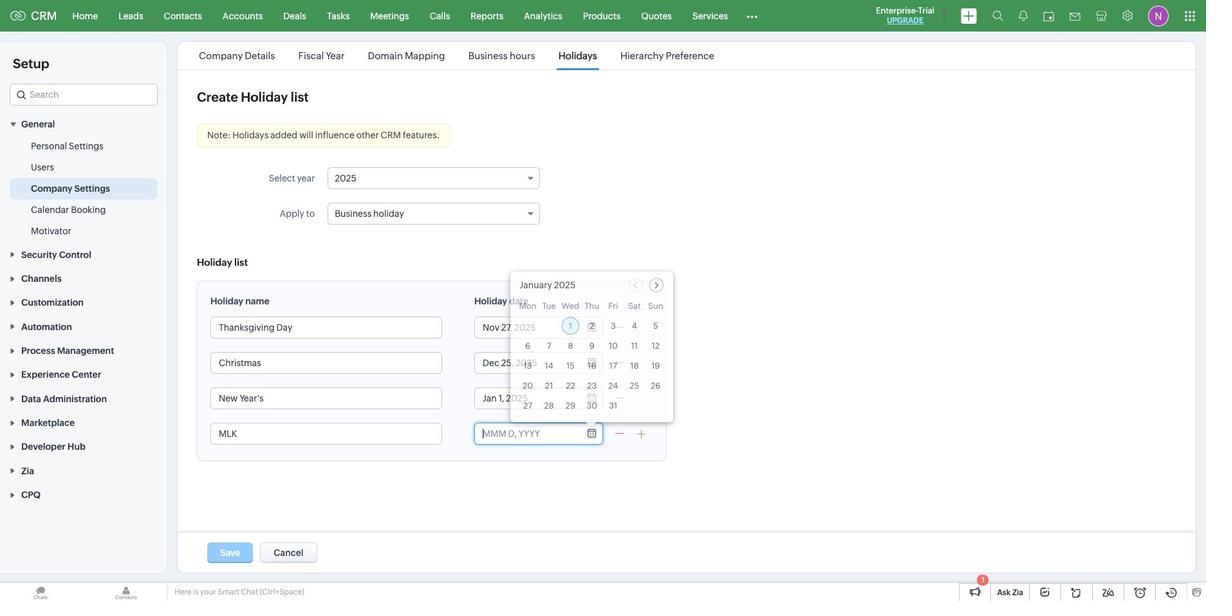 Task type: locate. For each thing, give the bounding box(es) containing it.
0 vertical spatial holiday name text field
[[211, 388, 442, 409]]

monday column header
[[519, 301, 537, 315]]

2 mmm d, yyyy text field from the top
[[475, 424, 578, 444]]

mmm d, yyyy text field for 2nd holiday name text box from the top of the page
[[475, 424, 578, 444]]

chats image
[[0, 583, 81, 601]]

Holiday name text field
[[211, 388, 442, 409], [211, 424, 442, 444]]

1 vertical spatial mmm d, yyyy text field
[[475, 424, 578, 444]]

mmm d, yyyy text field for first holiday name text box
[[475, 388, 578, 409]]

MMM d, yyyy text field
[[475, 317, 578, 338], [475, 353, 578, 373]]

create menu image
[[961, 8, 977, 23]]

1 mmm d, yyyy text field from the top
[[475, 317, 578, 338]]

mails image
[[1070, 13, 1081, 20]]

1 vertical spatial holiday name text field
[[211, 424, 442, 444]]

1 vertical spatial mmm d, yyyy text field
[[475, 353, 578, 373]]

Holiday name text field
[[211, 317, 442, 338], [211, 353, 442, 373]]

1 mmm d, yyyy text field from the top
[[475, 388, 578, 409]]

4 row from the top
[[519, 357, 665, 375]]

1 vertical spatial holiday name text field
[[211, 353, 442, 373]]

profile element
[[1141, 0, 1177, 31]]

2 mmm d, yyyy text field from the top
[[475, 353, 578, 373]]

2 row from the top
[[519, 317, 665, 335]]

0 vertical spatial mmm d, yyyy text field
[[475, 317, 578, 338]]

mails element
[[1062, 1, 1089, 31]]

grid
[[510, 299, 674, 422]]

search element
[[985, 0, 1011, 32]]

wednesday column header
[[562, 301, 580, 315]]

tuesday column header
[[540, 301, 558, 315]]

2 holiday name text field from the top
[[211, 353, 442, 373]]

region
[[0, 136, 167, 242]]

mmm d, yyyy text field for 1st holiday name text field from the bottom
[[475, 353, 578, 373]]

6 row from the top
[[519, 397, 665, 415]]

cell
[[519, 317, 537, 335], [540, 317, 558, 335], [626, 397, 643, 415], [647, 397, 665, 415]]

saturday column header
[[626, 301, 643, 315]]

sunday column header
[[647, 301, 665, 315]]

row
[[519, 301, 665, 315], [519, 317, 665, 335], [519, 337, 665, 355], [519, 357, 665, 375], [519, 377, 665, 395], [519, 397, 665, 415]]

0 vertical spatial holiday name text field
[[211, 317, 442, 338]]

search image
[[993, 10, 1004, 21]]

Other Modules field
[[738, 5, 766, 26]]

None field
[[10, 84, 158, 106], [328, 167, 540, 189], [328, 203, 540, 225], [328, 167, 540, 189], [328, 203, 540, 225]]

list
[[187, 42, 726, 70]]

mmm d, yyyy text field for first holiday name text field from the top of the page
[[475, 317, 578, 338]]

0 vertical spatial mmm d, yyyy text field
[[475, 388, 578, 409]]

MMM d, yyyy text field
[[475, 388, 578, 409], [475, 424, 578, 444]]

signals element
[[1011, 0, 1036, 32]]



Task type: describe. For each thing, give the bounding box(es) containing it.
5 row from the top
[[519, 377, 665, 395]]

Search text field
[[10, 84, 157, 105]]

2 holiday name text field from the top
[[211, 424, 442, 444]]

none field search
[[10, 84, 158, 106]]

signals image
[[1019, 10, 1028, 21]]

calendar image
[[1044, 11, 1054, 21]]

thursday column header
[[583, 301, 601, 315]]

1 holiday name text field from the top
[[211, 317, 442, 338]]

contacts image
[[86, 583, 167, 601]]

friday column header
[[605, 301, 622, 315]]

create menu element
[[953, 0, 985, 31]]

profile image
[[1148, 5, 1169, 26]]

3 row from the top
[[519, 337, 665, 355]]

1 holiday name text field from the top
[[211, 388, 442, 409]]

1 row from the top
[[519, 301, 665, 315]]



Task type: vqa. For each thing, say whether or not it's contained in the screenshot.
CRM link
no



